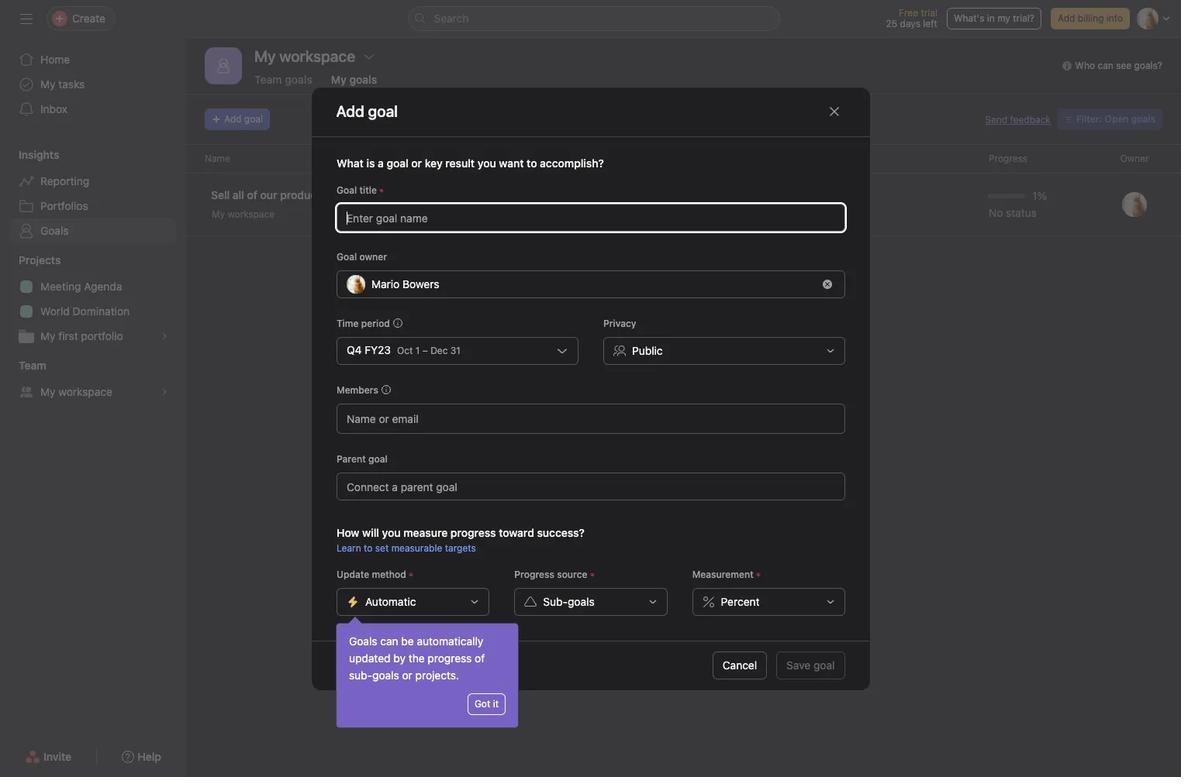 Task type: locate. For each thing, give the bounding box(es) containing it.
2 required image from the left
[[753, 570, 763, 580]]

my workspace
[[40, 385, 112, 399]]

my workspace
[[254, 47, 355, 65]]

add left billing at the top right of the page
[[1058, 12, 1075, 24]]

goals down portfolios
[[40, 224, 69, 237]]

goals down my workspace
[[285, 73, 312, 86]]

mb down owner
[[1127, 199, 1142, 210]]

trial?
[[1013, 12, 1035, 24]]

required image
[[587, 570, 596, 580], [753, 570, 763, 580]]

can inside goals can be automatically updated by the progress of sub-goals or projects.
[[380, 635, 398, 648]]

0 vertical spatial goal
[[336, 184, 357, 196]]

add for add billing info
[[1058, 12, 1075, 24]]

goal for add goal
[[244, 113, 263, 125]]

set
[[375, 542, 388, 554]]

bowers
[[402, 277, 439, 290]]

1 vertical spatial can
[[380, 635, 398, 648]]

1 vertical spatial mb
[[348, 278, 363, 290]]

public button
[[603, 337, 845, 365]]

search list box
[[408, 6, 780, 31]]

1 vertical spatial of
[[475, 652, 485, 665]]

goal for save goal
[[814, 659, 835, 672]]

goals inside 'dropdown button'
[[567, 595, 594, 608]]

no status
[[989, 206, 1037, 219]]

send feedback link
[[985, 113, 1051, 127]]

close this dialog image
[[828, 105, 840, 118]]

1 horizontal spatial can
[[1098, 60, 1113, 71]]

my left first
[[40, 330, 55, 343]]

my first portfolio
[[40, 330, 123, 343]]

goals?
[[1134, 60, 1163, 71]]

my for my goals
[[331, 73, 347, 86]]

0 vertical spatial progress
[[989, 153, 1028, 164]]

1 vertical spatial or
[[402, 669, 412, 682]]

required image for percent
[[753, 570, 763, 580]]

0 vertical spatial of
[[247, 188, 257, 202]]

q4
[[346, 343, 361, 356]]

portfolios
[[40, 199, 88, 212]]

in
[[987, 12, 995, 24]]

required image for title
[[377, 186, 386, 195]]

invite button
[[15, 744, 82, 772]]

my down my workspace
[[331, 73, 347, 86]]

my down the team dropdown button
[[40, 385, 55, 399]]

1 horizontal spatial of
[[475, 652, 485, 665]]

1 horizontal spatial required image
[[406, 570, 415, 580]]

our
[[260, 188, 277, 202]]

of inside goals can be automatically updated by the progress of sub-goals or projects.
[[475, 652, 485, 665]]

to
[[363, 542, 372, 554]]

add inside button
[[1058, 12, 1075, 24]]

1 horizontal spatial progress
[[989, 153, 1028, 164]]

tasks
[[58, 78, 85, 91]]

my tasks
[[40, 78, 85, 91]]

goal right parent at the left of the page
[[368, 453, 387, 465]]

Name or email text field
[[346, 409, 430, 428]]

0 vertical spatial goals
[[40, 224, 69, 237]]

days
[[900, 18, 921, 29]]

0 horizontal spatial can
[[380, 635, 398, 648]]

goal right "a"
[[386, 156, 408, 169]]

goal for parent goal
[[368, 453, 387, 465]]

mb down goal owner
[[348, 278, 363, 290]]

goals inside goals link
[[40, 224, 69, 237]]

goals inside goals can be automatically updated by the progress of sub-goals or projects.
[[372, 669, 399, 682]]

0 horizontal spatial required image
[[377, 186, 386, 195]]

progress down "send feedback" link
[[989, 153, 1028, 164]]

can left the be
[[380, 635, 398, 648]]

projects.
[[415, 669, 459, 682]]

you up set
[[382, 526, 400, 539]]

goal left title
[[336, 184, 357, 196]]

progress for progress
[[989, 153, 1028, 164]]

1 vertical spatial add
[[224, 113, 242, 125]]

learn
[[336, 542, 361, 554]]

0 horizontal spatial team
[[19, 359, 46, 372]]

1 horizontal spatial goals
[[349, 635, 377, 648]]

1 required image from the left
[[587, 570, 596, 580]]

my inside my goals 'link'
[[331, 73, 347, 86]]

–
[[422, 345, 428, 356]]

of inside sell all of our products link
[[247, 188, 257, 202]]

goal for goal title
[[336, 184, 357, 196]]

you left the want
[[477, 156, 496, 169]]

0 vertical spatial team
[[254, 73, 282, 86]]

targets
[[445, 542, 476, 554]]

my for my first portfolio
[[40, 330, 55, 343]]

my for my workspace
[[40, 385, 55, 399]]

0 horizontal spatial progress
[[514, 569, 554, 580]]

2 goal from the top
[[336, 251, 357, 263]]

of down automatically
[[475, 652, 485, 665]]

0 horizontal spatial of
[[247, 188, 257, 202]]

my left tasks
[[40, 78, 55, 91]]

team for team goals
[[254, 73, 282, 86]]

1 vertical spatial progress
[[514, 569, 554, 580]]

goals can be automatically updated by the progress of sub-goals or projects.
[[349, 635, 485, 682]]

team up my workspace
[[19, 359, 46, 372]]

goals up 'updated'
[[349, 635, 377, 648]]

title
[[359, 184, 377, 196]]

search
[[434, 12, 469, 25]]

1 goal from the top
[[336, 184, 357, 196]]

can left see
[[1098, 60, 1113, 71]]

got
[[475, 699, 490, 710]]

by
[[393, 652, 406, 665]]

1 vertical spatial goals
[[349, 635, 377, 648]]

or down by
[[402, 669, 412, 682]]

1 vertical spatial required image
[[406, 570, 415, 580]]

sell all of our products
[[211, 188, 326, 202]]

0 horizontal spatial required image
[[587, 570, 596, 580]]

percent button
[[692, 588, 845, 616]]

1 horizontal spatial mb
[[1127, 199, 1142, 210]]

Connect a parent goal text field
[[336, 473, 845, 501]]

mario
[[371, 277, 399, 290]]

required image
[[377, 186, 386, 195], [406, 570, 415, 580]]

progress down automatically
[[428, 652, 472, 665]]

toward success?
[[498, 526, 584, 539]]

goal inside 'button'
[[244, 113, 263, 125]]

goal for goal owner
[[336, 251, 357, 263]]

goal
[[336, 184, 357, 196], [336, 251, 357, 263]]

progress up sub-
[[514, 569, 554, 580]]

progress up targets
[[450, 526, 496, 539]]

1 vertical spatial you
[[382, 526, 400, 539]]

0 vertical spatial add
[[1058, 12, 1075, 24]]

free trial 25 days left
[[886, 7, 938, 29]]

the
[[409, 652, 425, 665]]

required image down learn to set measurable targets link in the bottom of the page
[[406, 570, 415, 580]]

of right all
[[247, 188, 257, 202]]

25
[[886, 18, 897, 29]]

save
[[787, 659, 811, 672]]

goals up add goal
[[349, 73, 377, 86]]

goal down team goals link
[[244, 113, 263, 125]]

of
[[247, 188, 257, 202], [475, 652, 485, 665]]

required image up sub-goals 'dropdown button'
[[587, 570, 596, 580]]

0 vertical spatial required image
[[377, 186, 386, 195]]

team inside dropdown button
[[19, 359, 46, 372]]

inbox link
[[9, 97, 177, 122]]

my inside the my first portfolio link
[[40, 330, 55, 343]]

teams element
[[0, 352, 186, 408]]

1 horizontal spatial team
[[254, 73, 282, 86]]

0 horizontal spatial you
[[382, 526, 400, 539]]

add billing info
[[1058, 12, 1123, 24]]

it
[[493, 699, 499, 710]]

world domination link
[[9, 299, 177, 324]]

save goal button
[[776, 652, 845, 680]]

1 vertical spatial team
[[19, 359, 46, 372]]

add up name
[[224, 113, 242, 125]]

1 horizontal spatial add
[[1058, 12, 1075, 24]]

0 vertical spatial you
[[477, 156, 496, 169]]

send
[[985, 114, 1008, 125]]

team down my workspace
[[254, 73, 282, 86]]

sub-goals button
[[514, 588, 667, 616]]

insights
[[19, 148, 59, 161]]

team
[[254, 73, 282, 86], [19, 359, 46, 372]]

progress for progress source
[[514, 569, 554, 580]]

team goals link
[[254, 73, 312, 94]]

required image down "a"
[[377, 186, 386, 195]]

add goal button
[[205, 109, 270, 130]]

goals inside goals can be automatically updated by the progress of sub-goals or projects.
[[349, 635, 377, 648]]

goal inside 'button'
[[814, 659, 835, 672]]

be
[[401, 635, 414, 648]]

my inside my workspace 'link'
[[40, 385, 55, 399]]

or left key
[[411, 156, 422, 169]]

save goal
[[787, 659, 835, 672]]

1 vertical spatial goal
[[336, 251, 357, 263]]

to accomplish?
[[526, 156, 604, 169]]

my
[[997, 12, 1010, 24]]

goals down by
[[372, 669, 399, 682]]

add billing info button
[[1051, 8, 1130, 29]]

time period
[[336, 318, 390, 329]]

update
[[336, 569, 369, 580]]

remove image
[[822, 280, 832, 289]]

mb
[[1127, 199, 1142, 210], [348, 278, 363, 290]]

0 horizontal spatial mb
[[348, 278, 363, 290]]

0 horizontal spatial goals
[[40, 224, 69, 237]]

my for my tasks
[[40, 78, 55, 91]]

required image for method
[[406, 570, 415, 580]]

mb inside button
[[1127, 199, 1142, 210]]

goal left owner
[[336, 251, 357, 263]]

measure
[[403, 526, 447, 539]]

goals inside 'link'
[[349, 73, 377, 86]]

world domination
[[40, 305, 130, 318]]

source
[[557, 569, 587, 580]]

measurement
[[692, 569, 753, 580]]

add
[[1058, 12, 1075, 24], [224, 113, 242, 125]]

1 vertical spatial progress
[[428, 652, 472, 665]]

required image up percent dropdown button
[[753, 570, 763, 580]]

goal
[[244, 113, 263, 125], [386, 156, 408, 169], [368, 453, 387, 465], [814, 659, 835, 672]]

goals down source in the bottom of the page
[[567, 595, 594, 608]]

members
[[336, 384, 378, 396]]

0 horizontal spatial add
[[224, 113, 242, 125]]

0 vertical spatial can
[[1098, 60, 1113, 71]]

my inside my tasks link
[[40, 78, 55, 91]]

0 vertical spatial progress
[[450, 526, 496, 539]]

add inside 'button'
[[224, 113, 242, 125]]

1 horizontal spatial required image
[[753, 570, 763, 580]]

what's in my trial?
[[954, 12, 1035, 24]]

see
[[1116, 60, 1132, 71]]

goal right save
[[814, 659, 835, 672]]

required image for sub-goals
[[587, 570, 596, 580]]

updated
[[349, 652, 391, 665]]

0 vertical spatial mb
[[1127, 199, 1142, 210]]

my tasks link
[[9, 72, 177, 97]]

or
[[411, 156, 422, 169], [402, 669, 412, 682]]

projects element
[[0, 247, 186, 352]]



Task type: vqa. For each thing, say whether or not it's contained in the screenshot.
Inbox
yes



Task type: describe. For each thing, give the bounding box(es) containing it.
period
[[361, 318, 390, 329]]

progress inside how will you measure progress toward success? learn to set measurable targets
[[450, 526, 496, 539]]

goals for goals can be automatically updated by the progress of sub-goals or projects.
[[349, 635, 377, 648]]

first
[[58, 330, 78, 343]]

want
[[499, 156, 523, 169]]

left
[[923, 18, 938, 29]]

portfolios link
[[9, 194, 177, 219]]

goals for my goals
[[349, 73, 377, 86]]

meeting
[[40, 280, 81, 293]]

0 vertical spatial or
[[411, 156, 422, 169]]

projects button
[[0, 253, 61, 268]]

who
[[1075, 60, 1095, 71]]

hide sidebar image
[[20, 12, 33, 25]]

reporting link
[[9, 169, 177, 194]]

invite
[[43, 751, 71, 764]]

31
[[450, 345, 460, 356]]

1%
[[1032, 189, 1047, 202]]

domination
[[73, 305, 130, 318]]

search button
[[408, 6, 780, 31]]

Enter goal name text field
[[336, 204, 845, 231]]

what's in my trial? button
[[947, 8, 1042, 29]]

key
[[424, 156, 442, 169]]

team for team
[[19, 359, 46, 372]]

automatic
[[365, 595, 416, 608]]

goals for sub-goals
[[567, 595, 594, 608]]

method
[[371, 569, 406, 580]]

owner
[[1120, 153, 1149, 164]]

goals link
[[9, 219, 177, 244]]

how
[[336, 526, 359, 539]]

parent
[[336, 453, 365, 465]]

1 horizontal spatial you
[[477, 156, 496, 169]]

fy23
[[364, 343, 390, 356]]

home link
[[9, 47, 177, 72]]

what
[[336, 156, 363, 169]]

q4 fy23 oct 1 – dec 31
[[346, 343, 460, 356]]

add goal
[[224, 113, 263, 125]]

name
[[205, 153, 230, 164]]

feedback
[[1010, 114, 1051, 125]]

info
[[1107, 12, 1123, 24]]

cancel button
[[713, 652, 767, 680]]

trial
[[921, 7, 938, 19]]

sub-goals
[[543, 595, 594, 608]]

can for who
[[1098, 60, 1113, 71]]

got it button
[[468, 694, 506, 716]]

insights element
[[0, 141, 186, 247]]

automatically
[[417, 635, 483, 648]]

reporting
[[40, 174, 89, 188]]

update method
[[336, 569, 406, 580]]

global element
[[0, 38, 186, 131]]

sub-
[[349, 669, 372, 682]]

workspace
[[58, 385, 112, 399]]

or inside goals can be automatically updated by the progress of sub-goals or projects.
[[402, 669, 412, 682]]

result
[[445, 156, 474, 169]]

what is a goal or key result you want to accomplish?
[[336, 156, 604, 169]]

products
[[280, 188, 326, 202]]

parent goal
[[336, 453, 387, 465]]

mario bowers
[[371, 277, 439, 290]]

add for add goal
[[224, 113, 242, 125]]

can for goals
[[380, 635, 398, 648]]

dec
[[430, 345, 447, 356]]

portfolio
[[81, 330, 123, 343]]

projects
[[19, 254, 61, 267]]

how will you measure progress toward success? learn to set measurable targets
[[336, 526, 584, 554]]

goals for goals
[[40, 224, 69, 237]]

you inside how will you measure progress toward success? learn to set measurable targets
[[382, 526, 400, 539]]

my workspace link
[[9, 380, 177, 405]]

goal title
[[336, 184, 377, 196]]

goals can be automatically updated by the progress of sub-goals or projects. tooltip
[[337, 620, 518, 728]]

meeting agenda link
[[9, 275, 177, 299]]

progress inside goals can be automatically updated by the progress of sub-goals or projects.
[[428, 652, 472, 665]]

sell
[[211, 188, 230, 202]]

my goals
[[331, 73, 377, 86]]

add goal
[[336, 102, 398, 120]]

inbox
[[40, 102, 68, 116]]

who can see goals?
[[1075, 60, 1163, 71]]

world
[[40, 305, 70, 318]]

no
[[989, 206, 1003, 219]]

automatic button
[[336, 588, 489, 616]]

sell all of our products link
[[211, 187, 339, 204]]

goals for team goals
[[285, 73, 312, 86]]

oct
[[397, 345, 413, 356]]

a
[[377, 156, 383, 169]]

is
[[366, 156, 375, 169]]

send feedback
[[985, 114, 1051, 125]]

all
[[233, 188, 244, 202]]

public
[[632, 344, 662, 357]]

1
[[415, 345, 419, 356]]

status
[[1006, 206, 1037, 219]]

meeting agenda
[[40, 280, 122, 293]]



